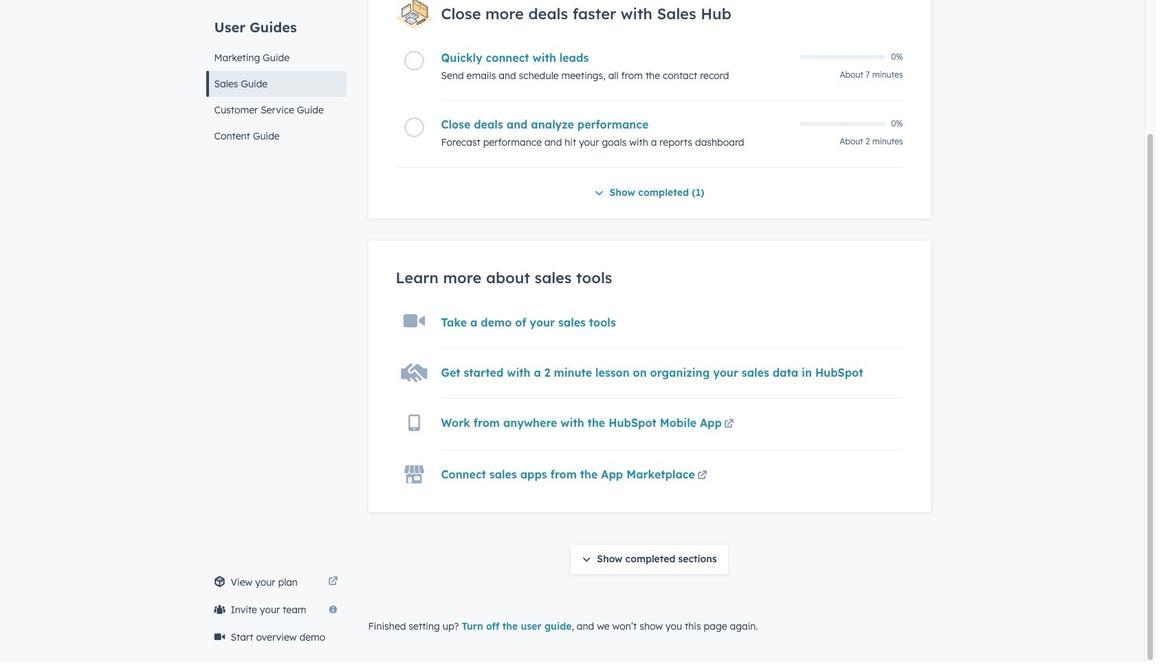 Task type: vqa. For each thing, say whether or not it's contained in the screenshot.
the Icon size
no



Task type: locate. For each thing, give the bounding box(es) containing it.
link opens in a new window image
[[724, 417, 734, 433], [697, 468, 707, 485], [697, 471, 707, 481], [328, 574, 338, 591], [328, 577, 338, 587]]



Task type: describe. For each thing, give the bounding box(es) containing it.
link opens in a new window image
[[724, 419, 734, 430]]

user guides element
[[206, 0, 346, 149]]



